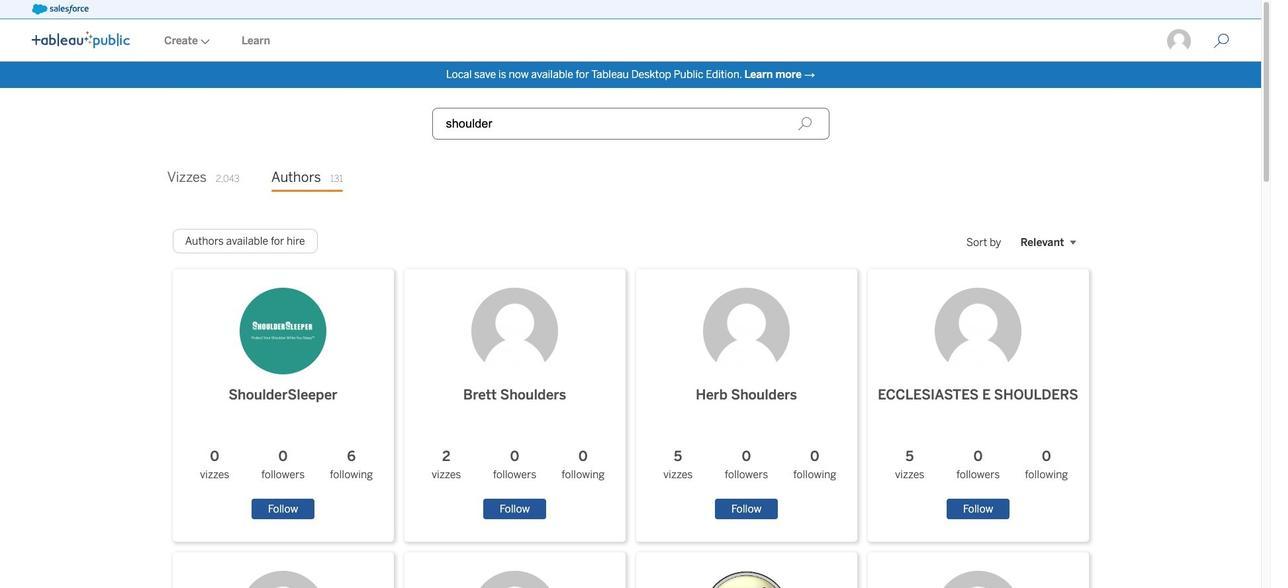 Task type: vqa. For each thing, say whether or not it's contained in the screenshot.
Avatar image for ShoulderSleeper
yes



Task type: locate. For each thing, give the bounding box(es) containing it.
Search input field
[[432, 108, 829, 140]]

avatar image for herb shoulders image
[[703, 288, 790, 375]]

create image
[[198, 39, 210, 44]]

logo image
[[32, 31, 130, 48]]

avatar image for ecclesiastes e shoulders image
[[935, 288, 1022, 375]]

go to search image
[[1198, 33, 1246, 49]]

search image
[[798, 117, 812, 131]]



Task type: describe. For each thing, give the bounding box(es) containing it.
avatar image for shouldersleeper image
[[240, 288, 326, 375]]

avatar image for brett shoulders image
[[472, 288, 558, 375]]

salesforce logo image
[[32, 4, 89, 15]]

jacob.simon6557 image
[[1166, 28, 1193, 54]]



